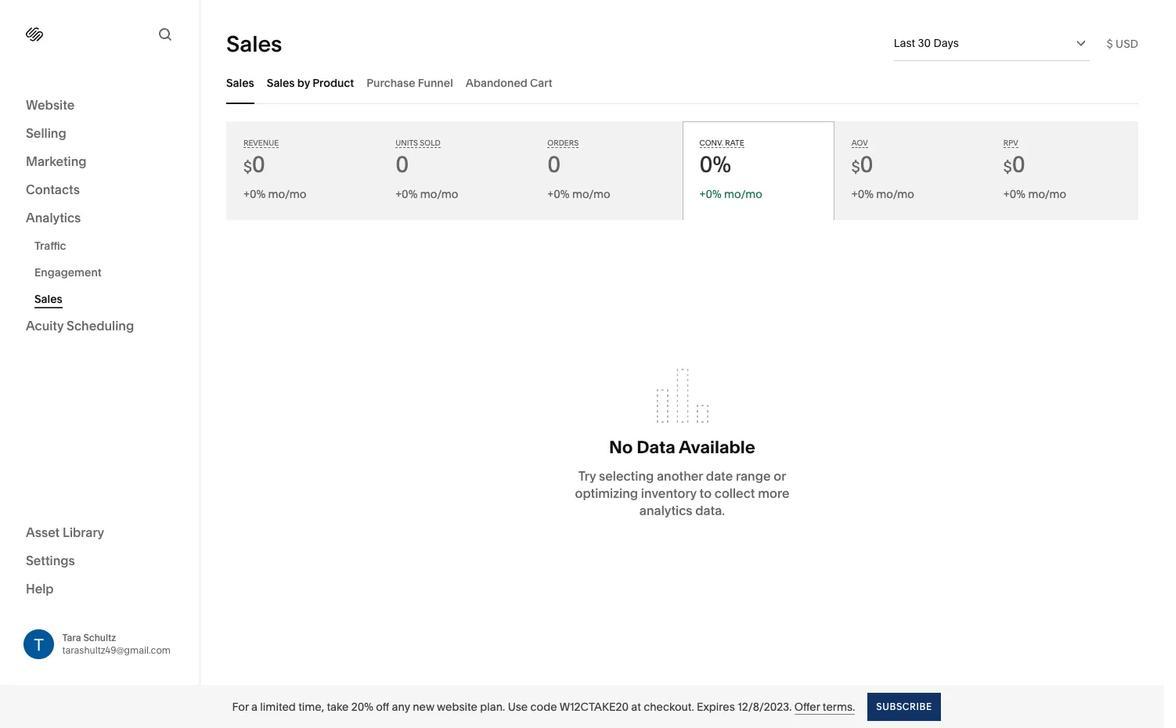 Task type: vqa. For each thing, say whether or not it's contained in the screenshot.
Party at left
no



Task type: describe. For each thing, give the bounding box(es) containing it.
last
[[894, 36, 916, 50]]

a
[[252, 700, 258, 714]]

offer
[[795, 700, 821, 714]]

selecting
[[599, 468, 654, 484]]

units sold 0 0% mo/mo
[[396, 139, 459, 201]]

another
[[657, 468, 704, 484]]

time,
[[299, 700, 324, 714]]

no
[[610, 437, 633, 458]]

by
[[298, 76, 310, 90]]

collect
[[715, 485, 756, 501]]

sales inside button
[[267, 76, 295, 90]]

to
[[700, 485, 712, 501]]

analytics
[[640, 503, 693, 518]]

code
[[531, 700, 557, 714]]

expires
[[697, 700, 735, 714]]

plan.
[[480, 700, 506, 714]]

at
[[632, 700, 641, 714]]

sold
[[420, 139, 441, 147]]

conv.
[[700, 139, 724, 147]]

tarashultz49@gmail.com
[[62, 645, 171, 656]]

30
[[919, 36, 932, 50]]

$ usd
[[1108, 36, 1139, 51]]

0% mo/mo for rpv
[[1010, 187, 1067, 201]]

mo/mo for revenue
[[268, 187, 307, 201]]

product
[[313, 76, 354, 90]]

website link
[[26, 96, 174, 115]]

funnel
[[418, 76, 453, 90]]

analytics link
[[26, 209, 174, 228]]

rate
[[726, 139, 745, 147]]

terms.
[[823, 700, 856, 714]]

mo/mo for aov
[[877, 187, 915, 201]]

scheduling
[[67, 318, 134, 334]]

subscribe
[[877, 701, 933, 713]]

acuity scheduling link
[[26, 317, 174, 336]]

20%
[[352, 700, 374, 714]]

try selecting another date range or optimizing inventory to collect more analytics data.
[[575, 468, 790, 518]]

0% down rpv on the right of the page
[[1010, 187, 1026, 201]]

sales by product
[[267, 76, 354, 90]]

$ 0 for aov
[[852, 151, 874, 178]]

any
[[392, 700, 410, 714]]

$ for rpv
[[1004, 158, 1013, 176]]

sales by product button
[[267, 61, 354, 104]]

0% down revenue
[[250, 187, 266, 201]]

traffic
[[34, 239, 66, 253]]

aov
[[852, 139, 869, 147]]

take
[[327, 700, 349, 714]]

$ left "usd"
[[1108, 36, 1114, 51]]

0% mo/mo for revenue
[[250, 187, 307, 201]]

selling link
[[26, 125, 174, 143]]

help link
[[26, 580, 54, 597]]

help
[[26, 581, 54, 597]]

w12ctake20
[[560, 700, 629, 714]]

tara
[[62, 632, 81, 644]]

0 for rpv
[[1013, 151, 1026, 178]]

try
[[579, 468, 596, 484]]

tara schultz tarashultz49@gmail.com
[[62, 632, 171, 656]]

mo/mo for conv. rate
[[725, 187, 763, 201]]

range
[[736, 468, 771, 484]]

abandoned cart
[[466, 76, 553, 90]]

subscribe button
[[868, 693, 941, 721]]

schultz
[[83, 632, 116, 644]]

purchase funnel
[[367, 76, 453, 90]]

asset library
[[26, 525, 104, 540]]

sales button
[[226, 61, 254, 104]]

0% inside conv. rate 0%
[[700, 151, 732, 178]]

data.
[[696, 503, 726, 518]]

purchase
[[367, 76, 416, 90]]

selling
[[26, 125, 66, 141]]

tab list containing sales
[[226, 61, 1139, 104]]

0% mo/mo for conv. rate
[[706, 187, 763, 201]]

engagement link
[[34, 259, 183, 286]]

off
[[376, 700, 389, 714]]

0 inside units sold 0 0% mo/mo
[[396, 151, 409, 178]]

0% inside units sold 0 0% mo/mo
[[402, 187, 418, 201]]

no data available
[[610, 437, 756, 458]]

engagement
[[34, 266, 102, 280]]

offer terms. link
[[795, 700, 856, 715]]



Task type: locate. For each thing, give the bounding box(es) containing it.
days
[[934, 36, 960, 50]]

$ 0 down rpv on the right of the page
[[1004, 151, 1026, 178]]

abandoned cart button
[[466, 61, 553, 104]]

purchase funnel button
[[367, 61, 453, 104]]

5 0 from the left
[[1013, 151, 1026, 178]]

4 0 from the left
[[861, 151, 874, 178]]

3 0% mo/mo from the left
[[858, 187, 915, 201]]

0 down aov
[[861, 151, 874, 178]]

orders
[[548, 139, 579, 147]]

1 0 from the left
[[252, 151, 266, 178]]

3 0 from the left
[[548, 151, 561, 178]]

sales
[[226, 30, 282, 57], [226, 76, 254, 90], [267, 76, 295, 90], [34, 292, 62, 306]]

settings link
[[26, 552, 174, 571]]

acuity scheduling
[[26, 318, 134, 334]]

revenue
[[244, 139, 279, 147]]

0% mo/mo
[[250, 187, 307, 201], [706, 187, 763, 201], [858, 187, 915, 201], [1010, 187, 1067, 201]]

library
[[63, 525, 104, 540]]

$
[[1108, 36, 1114, 51], [244, 158, 252, 176], [852, 158, 861, 176], [1004, 158, 1013, 176]]

0 down rpv on the right of the page
[[1013, 151, 1026, 178]]

checkout.
[[644, 700, 695, 714]]

0 inside orders 0 0% mo/mo
[[548, 151, 561, 178]]

0 for revenue
[[252, 151, 266, 178]]

conv. rate 0%
[[700, 139, 745, 178]]

contacts
[[26, 182, 80, 197]]

mo/mo inside units sold 0 0% mo/mo
[[421, 187, 459, 201]]

2 mo/mo from the left
[[421, 187, 459, 201]]

0 down orders
[[548, 151, 561, 178]]

0% inside orders 0 0% mo/mo
[[554, 187, 570, 201]]

0% mo/mo down aov
[[858, 187, 915, 201]]

new
[[413, 700, 435, 714]]

website
[[437, 700, 478, 714]]

4 mo/mo from the left
[[725, 187, 763, 201]]

$ 0 down aov
[[852, 151, 874, 178]]

mo/mo inside orders 0 0% mo/mo
[[573, 187, 611, 201]]

marketing
[[26, 154, 87, 169]]

sales inside 'link'
[[34, 292, 62, 306]]

0%
[[700, 151, 732, 178], [250, 187, 266, 201], [402, 187, 418, 201], [554, 187, 570, 201], [706, 187, 722, 201], [858, 187, 874, 201], [1010, 187, 1026, 201]]

more
[[759, 485, 790, 501]]

usd
[[1116, 36, 1139, 51]]

0 horizontal spatial $ 0
[[244, 151, 266, 178]]

0% mo/mo down conv. rate 0%
[[706, 187, 763, 201]]

or
[[774, 468, 787, 484]]

0% down conv. rate 0%
[[706, 187, 722, 201]]

1 0% mo/mo from the left
[[250, 187, 307, 201]]

0% mo/mo down revenue
[[250, 187, 307, 201]]

mo/mo
[[268, 187, 307, 201], [421, 187, 459, 201], [573, 187, 611, 201], [725, 187, 763, 201], [877, 187, 915, 201], [1029, 187, 1067, 201]]

0
[[252, 151, 266, 178], [396, 151, 409, 178], [548, 151, 561, 178], [861, 151, 874, 178], [1013, 151, 1026, 178]]

$ 0 for revenue
[[244, 151, 266, 178]]

units
[[396, 139, 418, 147]]

2 0 from the left
[[396, 151, 409, 178]]

use
[[508, 700, 528, 714]]

0% down aov
[[858, 187, 874, 201]]

2 0% mo/mo from the left
[[706, 187, 763, 201]]

6 mo/mo from the left
[[1029, 187, 1067, 201]]

mo/mo for rpv
[[1029, 187, 1067, 201]]

inventory
[[642, 485, 697, 501]]

available
[[679, 437, 756, 458]]

optimizing
[[575, 485, 639, 501]]

$ 0 down revenue
[[244, 151, 266, 178]]

2 $ 0 from the left
[[852, 151, 874, 178]]

last 30 days
[[894, 36, 960, 50]]

4 0% mo/mo from the left
[[1010, 187, 1067, 201]]

acuity
[[26, 318, 64, 334]]

data
[[637, 437, 676, 458]]

$ for revenue
[[244, 158, 252, 176]]

3 mo/mo from the left
[[573, 187, 611, 201]]

0 down revenue
[[252, 151, 266, 178]]

3 $ 0 from the left
[[1004, 151, 1026, 178]]

asset library link
[[26, 524, 174, 543]]

website
[[26, 97, 75, 113]]

abandoned
[[466, 76, 528, 90]]

0 for aov
[[861, 151, 874, 178]]

0 down units
[[396, 151, 409, 178]]

limited
[[260, 700, 296, 714]]

$ down aov
[[852, 158, 861, 176]]

0% mo/mo down rpv on the right of the page
[[1010, 187, 1067, 201]]

orders 0 0% mo/mo
[[548, 139, 611, 201]]

1 $ 0 from the left
[[244, 151, 266, 178]]

1 horizontal spatial $ 0
[[852, 151, 874, 178]]

analytics
[[26, 210, 81, 226]]

cart
[[530, 76, 553, 90]]

traffic link
[[34, 233, 183, 259]]

$ down rpv on the right of the page
[[1004, 158, 1013, 176]]

$ 0 for rpv
[[1004, 151, 1026, 178]]

last 30 days button
[[894, 26, 1090, 60]]

settings
[[26, 553, 75, 568]]

$ 0
[[244, 151, 266, 178], [852, 151, 874, 178], [1004, 151, 1026, 178]]

1 mo/mo from the left
[[268, 187, 307, 201]]

for a limited time, take 20% off any new website plan. use code w12ctake20 at checkout. expires 12/8/2023. offer terms.
[[232, 700, 856, 714]]

sales link
[[34, 286, 183, 313]]

0% mo/mo for aov
[[858, 187, 915, 201]]

0% down conv.
[[700, 151, 732, 178]]

2 horizontal spatial $ 0
[[1004, 151, 1026, 178]]

5 mo/mo from the left
[[877, 187, 915, 201]]

0% down units
[[402, 187, 418, 201]]

asset
[[26, 525, 60, 540]]

$ for aov
[[852, 158, 861, 176]]

tab list
[[226, 61, 1139, 104]]

$ down revenue
[[244, 158, 252, 176]]

rpv
[[1004, 139, 1019, 147]]

marketing link
[[26, 153, 174, 172]]

for
[[232, 700, 249, 714]]

12/8/2023.
[[738, 700, 792, 714]]

0% down orders
[[554, 187, 570, 201]]

contacts link
[[26, 181, 174, 200]]

date
[[707, 468, 734, 484]]



